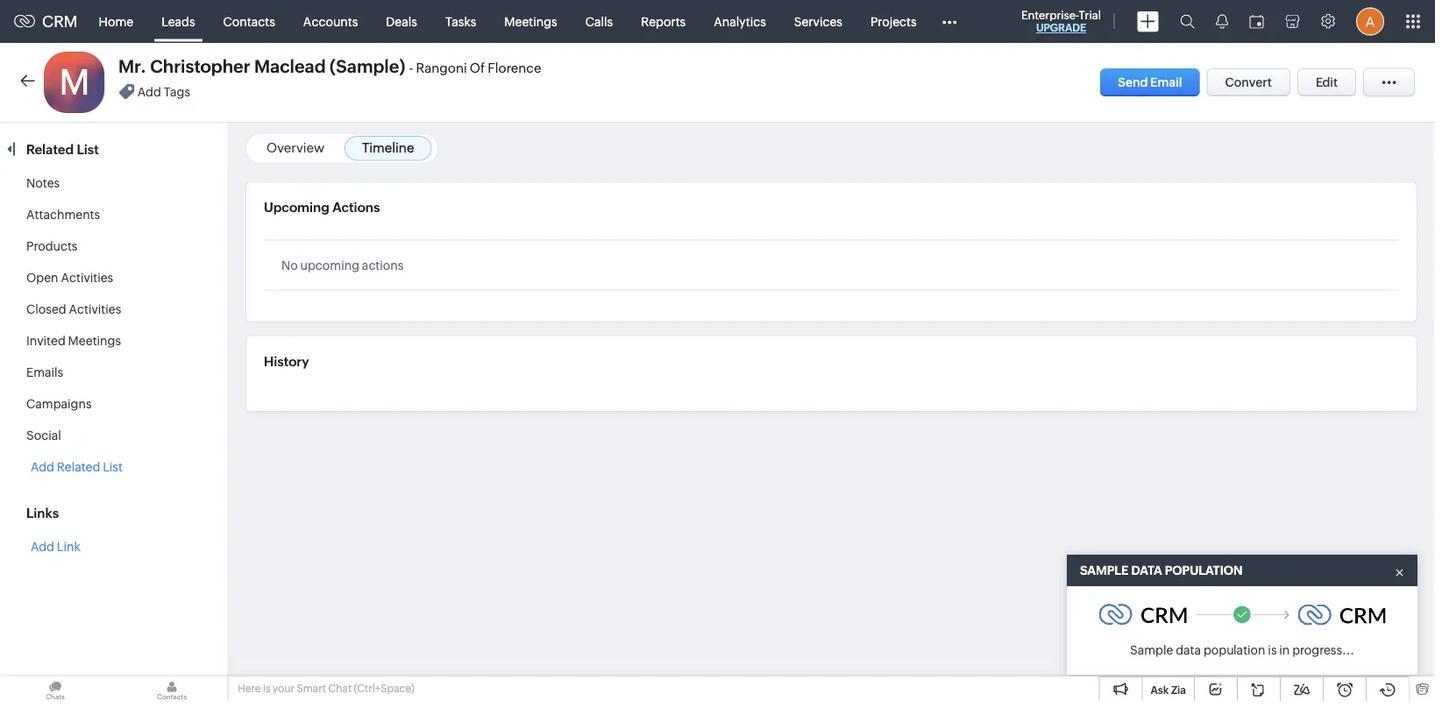 Task type: describe. For each thing, give the bounding box(es) containing it.
smart
[[297, 683, 326, 695]]

signals element
[[1206, 0, 1239, 43]]

florence
[[488, 61, 542, 76]]

calendar image
[[1250, 14, 1265, 29]]

add tags
[[138, 85, 190, 99]]

activities for closed activities
[[69, 303, 121, 317]]

upcoming
[[264, 200, 330, 215]]

overview link
[[267, 140, 325, 156]]

activities for open activities
[[61, 271, 113, 285]]

emails link
[[26, 366, 63, 380]]

sample data population
[[1081, 564, 1243, 578]]

tags
[[164, 85, 190, 99]]

social link
[[26, 429, 61, 443]]

add for mr. christopher maclead (sample)
[[138, 85, 161, 99]]

closed activities link
[[26, 303, 121, 317]]

notes link
[[26, 176, 60, 190]]

meetings link
[[491, 0, 572, 43]]

of
[[470, 61, 485, 76]]

crm image
[[1299, 605, 1386, 626]]

closed
[[26, 303, 66, 317]]

timeline
[[362, 140, 414, 156]]

search element
[[1170, 0, 1206, 43]]

reports
[[641, 14, 686, 29]]

here is your smart chat (ctrl+space)
[[238, 683, 415, 695]]

mr. christopher maclead (sample) - rangoni of florence
[[118, 57, 542, 77]]

upcoming
[[300, 258, 360, 272]]

sample for sample data population
[[1081, 564, 1129, 578]]

1 vertical spatial related
[[57, 461, 100, 475]]

data
[[1176, 644, 1202, 658]]

home
[[99, 14, 133, 29]]

emails
[[26, 366, 63, 380]]

trial
[[1079, 8, 1102, 21]]

convert button
[[1207, 68, 1291, 96]]

data
[[1132, 564, 1163, 578]]

campaigns link
[[26, 397, 92, 411]]

ask
[[1151, 685, 1170, 696]]

m
[[59, 62, 90, 103]]

invited
[[26, 334, 66, 348]]

rangoni
[[416, 61, 467, 76]]

contacts link
[[209, 0, 289, 43]]

invited meetings link
[[26, 334, 121, 348]]

no upcoming actions
[[282, 258, 404, 272]]

social
[[26, 429, 61, 443]]

calls
[[586, 14, 613, 29]]

home link
[[85, 0, 147, 43]]

reports link
[[627, 0, 700, 43]]

crm link
[[14, 12, 78, 30]]

open activities link
[[26, 271, 113, 285]]

maclead
[[254, 57, 326, 77]]

projects
[[871, 14, 917, 29]]

accounts link
[[289, 0, 372, 43]]

chats image
[[0, 677, 111, 702]]

christopher
[[150, 57, 251, 77]]

mr.
[[118, 57, 146, 77]]

tasks link
[[431, 0, 491, 43]]

projects link
[[857, 0, 931, 43]]

timeline link
[[362, 140, 414, 156]]

leads link
[[147, 0, 209, 43]]

analytics link
[[700, 0, 780, 43]]

your
[[273, 683, 295, 695]]

email
[[1151, 75, 1183, 89]]

1 horizontal spatial is
[[1269, 644, 1278, 658]]

accounts
[[303, 14, 358, 29]]

add link
[[31, 540, 80, 554]]

profile image
[[1357, 7, 1385, 36]]

sample for sample data population is in progress...
[[1131, 644, 1174, 658]]

0 vertical spatial meetings
[[505, 14, 558, 29]]

services
[[795, 14, 843, 29]]



Task type: vqa. For each thing, say whether or not it's contained in the screenshot.
Overview
yes



Task type: locate. For each thing, give the bounding box(es) containing it.
meetings
[[505, 14, 558, 29], [68, 334, 121, 348]]

0 horizontal spatial list
[[77, 142, 99, 157]]

deals
[[386, 14, 417, 29]]

calls link
[[572, 0, 627, 43]]

0 horizontal spatial is
[[263, 683, 271, 695]]

contacts image
[[117, 677, 227, 702]]

products
[[26, 239, 78, 254]]

0 vertical spatial sample
[[1081, 564, 1129, 578]]

1 vertical spatial sample
[[1131, 644, 1174, 658]]

add related list
[[31, 461, 123, 475]]

edit button
[[1298, 68, 1357, 96]]

add left "link"
[[31, 540, 54, 554]]

0 vertical spatial related
[[26, 142, 74, 157]]

enterprise-trial upgrade
[[1022, 8, 1102, 34]]

sample left "data"
[[1081, 564, 1129, 578]]

contacts
[[223, 14, 275, 29]]

actions
[[362, 258, 404, 272]]

related list
[[26, 142, 102, 157]]

activities
[[61, 271, 113, 285], [69, 303, 121, 317]]

notes
[[26, 176, 60, 190]]

is
[[1269, 644, 1278, 658], [263, 683, 271, 695]]

send email button
[[1101, 68, 1200, 96]]

1 vertical spatial add
[[31, 461, 54, 475]]

is left your
[[263, 683, 271, 695]]

in
[[1280, 644, 1291, 658]]

chat
[[328, 683, 352, 695]]

meetings down closed activities
[[68, 334, 121, 348]]

(ctrl+space)
[[354, 683, 415, 695]]

add for related list
[[31, 540, 54, 554]]

population
[[1166, 564, 1243, 578]]

related down social link
[[57, 461, 100, 475]]

campaigns
[[26, 397, 92, 411]]

here
[[238, 683, 261, 695]]

add
[[138, 85, 161, 99], [31, 461, 54, 475], [31, 540, 54, 554]]

analytics
[[714, 14, 766, 29]]

profile element
[[1346, 0, 1396, 43]]

upcoming actions
[[264, 200, 380, 215]]

open activities
[[26, 271, 113, 285]]

signals image
[[1217, 14, 1229, 29]]

link
[[57, 540, 80, 554]]

create menu element
[[1127, 0, 1170, 43]]

overview
[[267, 140, 325, 156]]

0 horizontal spatial meetings
[[68, 334, 121, 348]]

services link
[[780, 0, 857, 43]]

add down social link
[[31, 461, 54, 475]]

create menu image
[[1138, 11, 1160, 32]]

0 vertical spatial is
[[1269, 644, 1278, 658]]

-
[[409, 61, 414, 76]]

1 horizontal spatial list
[[103, 461, 123, 475]]

0 vertical spatial activities
[[61, 271, 113, 285]]

products link
[[26, 239, 78, 254]]

Other Modules field
[[931, 7, 969, 36]]

tasks
[[446, 14, 477, 29]]

attachments
[[26, 208, 100, 222]]

deals link
[[372, 0, 431, 43]]

zia
[[1172, 685, 1187, 696]]

leads
[[162, 14, 195, 29]]

meetings up florence
[[505, 14, 558, 29]]

0 vertical spatial add
[[138, 85, 161, 99]]

0 horizontal spatial sample
[[1081, 564, 1129, 578]]

no
[[282, 258, 298, 272]]

(sample)
[[330, 57, 406, 77]]

sample data population is in progress...
[[1131, 644, 1355, 658]]

activities up invited meetings
[[69, 303, 121, 317]]

2 vertical spatial add
[[31, 540, 54, 554]]

links
[[26, 506, 59, 521]]

attachments link
[[26, 208, 100, 222]]

closed activities
[[26, 303, 121, 317]]

1 horizontal spatial meetings
[[505, 14, 558, 29]]

send
[[1119, 75, 1149, 89]]

edit
[[1317, 75, 1339, 89]]

ask zia
[[1151, 685, 1187, 696]]

activities up closed activities link
[[61, 271, 113, 285]]

add left tags
[[138, 85, 161, 99]]

progress...
[[1293, 644, 1355, 658]]

1 vertical spatial list
[[103, 461, 123, 475]]

1 vertical spatial activities
[[69, 303, 121, 317]]

convert
[[1226, 75, 1273, 89]]

1 horizontal spatial sample
[[1131, 644, 1174, 658]]

population
[[1204, 644, 1266, 658]]

related
[[26, 142, 74, 157], [57, 461, 100, 475]]

1 vertical spatial is
[[263, 683, 271, 695]]

sample left data
[[1131, 644, 1174, 658]]

send email
[[1119, 75, 1183, 89]]

actions
[[333, 200, 380, 215]]

is left in at the bottom of page
[[1269, 644, 1278, 658]]

upgrade
[[1037, 22, 1087, 34]]

history
[[264, 354, 309, 369]]

sample
[[1081, 564, 1129, 578], [1131, 644, 1174, 658]]

invited meetings
[[26, 334, 121, 348]]

0 vertical spatial list
[[77, 142, 99, 157]]

open
[[26, 271, 58, 285]]

1 vertical spatial meetings
[[68, 334, 121, 348]]

related up notes link
[[26, 142, 74, 157]]

crm
[[42, 12, 78, 30]]

search image
[[1181, 14, 1196, 29]]

enterprise-
[[1022, 8, 1079, 21]]



